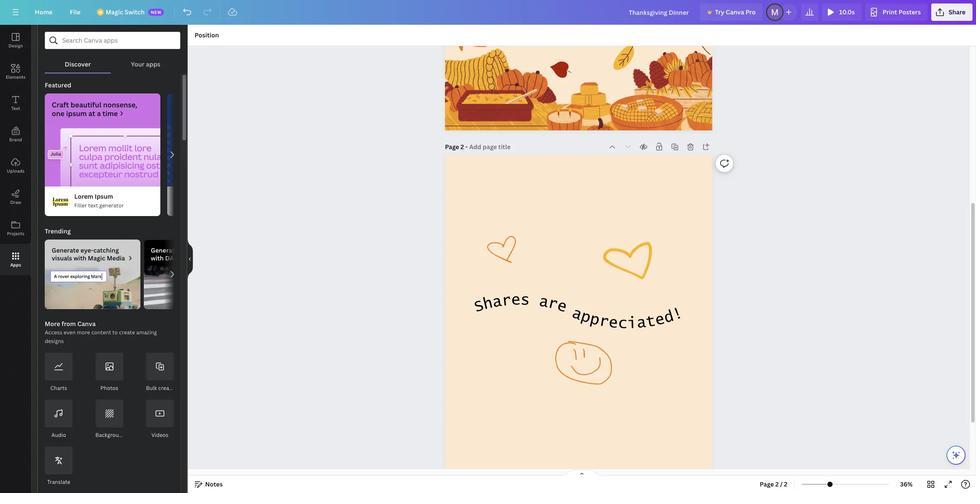 Task type: locate. For each thing, give the bounding box(es) containing it.
0 horizontal spatial 2
[[461, 143, 464, 151]]

main menu bar
[[0, 0, 976, 25]]

magic left 'switch'
[[106, 8, 123, 16]]

0 horizontal spatial create
[[119, 329, 135, 336]]

discover button
[[45, 49, 111, 73]]

a inside s h a r e s
[[491, 294, 503, 311]]

more from canva access even more content to create amazing designs
[[45, 320, 157, 345]]

uploads button
[[0, 150, 31, 181]]

canva
[[726, 8, 744, 16], [77, 320, 96, 328]]

36%
[[900, 480, 913, 488]]

craft
[[52, 100, 69, 110]]

create right to
[[119, 329, 135, 336]]

2 right /
[[784, 480, 788, 488]]

1 vertical spatial canva
[[77, 320, 96, 328]]

2 left /
[[776, 480, 779, 488]]

text button
[[0, 87, 31, 119]]

page for page 2 / 2
[[760, 480, 774, 488]]

generate inside 'generate eye-catching visuals with magic media'
[[52, 246, 79, 254]]

1 horizontal spatial create
[[158, 384, 174, 392]]

e left !
[[654, 311, 667, 329]]

h
[[482, 295, 495, 313]]

r inside p p r e c i a t e d
[[598, 313, 610, 330]]

1 horizontal spatial page
[[760, 480, 774, 488]]

1 with from the left
[[74, 254, 86, 262]]

0 horizontal spatial generate
[[52, 246, 79, 254]]

media
[[107, 254, 125, 262]]

i
[[627, 316, 637, 332]]

page 2 / 2 button
[[757, 477, 791, 491]]

1 vertical spatial magic
[[88, 254, 105, 262]]

1 horizontal spatial magic
[[106, 8, 123, 16]]

r
[[501, 293, 512, 309], [547, 295, 560, 313], [598, 313, 610, 330]]

projects
[[7, 230, 24, 237]]

notes button
[[191, 477, 226, 491]]

2 generate from the left
[[151, 246, 178, 254]]

a right s at bottom right
[[538, 294, 550, 311]]

text
[[88, 202, 98, 209]]

r inside the a r e
[[547, 295, 560, 313]]

1 horizontal spatial r
[[547, 295, 560, 313]]

-
[[466, 143, 468, 151]]

generate left e
[[151, 246, 178, 254]]

catching
[[93, 246, 119, 254]]

generate
[[52, 246, 79, 254], [151, 246, 178, 254]]

e right s at bottom right
[[556, 298, 569, 315]]

your apps button
[[111, 49, 180, 73]]

a right s
[[491, 294, 503, 311]]

even
[[64, 329, 76, 336]]

page left -
[[445, 143, 459, 151]]

background
[[95, 431, 125, 439]]

0 vertical spatial page
[[445, 143, 459, 151]]

trending
[[45, 227, 71, 235]]

0 horizontal spatial magic
[[88, 254, 105, 262]]

bulk create
[[146, 384, 174, 392]]

generate down trending
[[52, 246, 79, 254]]

canva right 'try'
[[726, 8, 744, 16]]

1 horizontal spatial with
[[151, 254, 164, 262]]

lottiefiles image
[[167, 125, 283, 187]]

to
[[112, 329, 118, 336]]

position button
[[191, 28, 222, 42]]

2 horizontal spatial r
[[598, 313, 610, 330]]

p right the a r e
[[579, 309, 593, 326]]

2 left -
[[461, 143, 464, 151]]

with left dall-
[[151, 254, 164, 262]]

page inside button
[[760, 480, 774, 488]]

lorem ipsum image left filler
[[52, 193, 69, 211]]

s
[[472, 298, 486, 315]]

with right 'visuals'
[[74, 254, 86, 262]]

translate
[[47, 478, 70, 486]]

lorem ipsum filler text generator
[[74, 192, 124, 209]]

magic
[[106, 8, 123, 16], [88, 254, 105, 262]]

e right h
[[511, 292, 521, 308]]

generate for visuals
[[52, 246, 79, 254]]

print posters
[[883, 8, 921, 16]]

lorem ipsum image up ipsum in the top of the page
[[45, 125, 160, 187]]

try canva pro
[[715, 8, 756, 16]]

2 with from the left
[[151, 254, 164, 262]]

1 vertical spatial lorem ipsum image
[[52, 193, 69, 211]]

design button
[[0, 25, 31, 56]]

page left /
[[760, 480, 774, 488]]

e
[[183, 254, 186, 262]]

with
[[74, 254, 86, 262], [151, 254, 164, 262]]

magic inside 'generate eye-catching visuals with magic media'
[[88, 254, 105, 262]]

2 for -
[[461, 143, 464, 151]]

your apps
[[131, 60, 160, 68]]

1 vertical spatial page
[[760, 480, 774, 488]]

10.0s button
[[822, 3, 862, 21]]

!
[[671, 305, 685, 323]]

Search Canva apps search field
[[62, 32, 163, 49]]

0 horizontal spatial r
[[501, 293, 512, 309]]

r left c
[[598, 313, 610, 330]]

dall-
[[165, 254, 183, 262]]

lorem
[[74, 192, 93, 200]]

featured
[[45, 81, 71, 89]]

generate realistic images with dall-e
[[151, 246, 226, 262]]

from
[[62, 320, 76, 328]]

a right c
[[636, 315, 647, 331]]

more from canva element
[[45, 353, 174, 487]]

generate inside generate realistic images with dall-e
[[151, 246, 178, 254]]

photos
[[100, 384, 118, 392]]

e inside the a r e
[[556, 298, 569, 315]]

r right h
[[501, 293, 512, 309]]

2 for /
[[776, 480, 779, 488]]

0 vertical spatial create
[[119, 329, 135, 336]]

canva assistant image
[[951, 450, 962, 460]]

0 vertical spatial magic
[[106, 8, 123, 16]]

magic left media
[[88, 254, 105, 262]]

1 vertical spatial create
[[158, 384, 174, 392]]

canva up more
[[77, 320, 96, 328]]

uploads
[[7, 168, 24, 174]]

magic inside 'main' menu bar
[[106, 8, 123, 16]]

switch
[[125, 8, 145, 16]]

p
[[579, 309, 593, 326], [589, 311, 602, 329]]

create right bulk
[[158, 384, 174, 392]]

a right the at
[[97, 109, 101, 118]]

1 horizontal spatial generate
[[151, 246, 178, 254]]

1 horizontal spatial canva
[[726, 8, 744, 16]]

r right s at bottom right
[[547, 295, 560, 313]]

1 generate from the left
[[52, 246, 79, 254]]

lorem ipsum image
[[45, 125, 160, 187], [52, 193, 69, 211]]

st
[[557, 35, 569, 47]]

print
[[883, 8, 898, 16]]

try canva pro button
[[700, 3, 763, 21]]

1 horizontal spatial 2
[[776, 480, 779, 488]]

0 horizontal spatial with
[[74, 254, 86, 262]]

s
[[520, 292, 530, 308]]

t
[[645, 313, 657, 330]]

a inside craft beautiful nonsense, one ipsum at a time
[[97, 109, 101, 118]]

with inside generate realistic images with dall-e
[[151, 254, 164, 262]]

0 horizontal spatial page
[[445, 143, 459, 151]]

apps
[[146, 60, 160, 68]]

0 vertical spatial canva
[[726, 8, 744, 16]]

create
[[119, 329, 135, 336], [158, 384, 174, 392]]

36% button
[[893, 477, 921, 491]]

0 horizontal spatial canva
[[77, 320, 96, 328]]

hide image
[[187, 238, 193, 280]]

Page title text field
[[469, 143, 512, 151]]



Task type: describe. For each thing, give the bounding box(es) containing it.
new
[[151, 9, 162, 15]]

your
[[131, 60, 145, 68]]

canva inside more from canva access even more content to create amazing designs
[[77, 320, 96, 328]]

amazing
[[136, 329, 157, 336]]

textbox with the sentence, 'a rover exploring mars' over an image of a rover exploring mars image
[[45, 266, 140, 309]]

videos
[[152, 431, 168, 439]]

brand
[[9, 137, 22, 143]]

with inside 'generate eye-catching visuals with magic media'
[[74, 254, 86, 262]]

home
[[35, 8, 53, 16]]

charts
[[50, 384, 67, 392]]

at
[[88, 109, 95, 118]]

p p r e c i a t e d
[[579, 309, 676, 332]]

projects button
[[0, 213, 31, 244]]

draw button
[[0, 181, 31, 213]]

notes
[[205, 480, 223, 488]]

beautiful
[[71, 100, 101, 110]]

/
[[780, 480, 783, 488]]

realistic
[[180, 246, 203, 254]]

page 2 -
[[445, 143, 469, 151]]

filler
[[74, 202, 87, 209]]

a right the a r e
[[570, 305, 584, 323]]

12345
[[571, 35, 598, 47]]

apps button
[[0, 244, 31, 275]]

a r e
[[538, 294, 569, 315]]

brand button
[[0, 119, 31, 150]]

create inside more from canva access even more content to create amazing designs
[[119, 329, 135, 336]]

pro
[[746, 8, 756, 16]]

elements
[[6, 74, 26, 80]]

home link
[[28, 3, 59, 21]]

apps
[[10, 262, 21, 268]]

side panel tab list
[[0, 25, 31, 275]]

p left c
[[589, 311, 602, 329]]

e left i
[[608, 315, 619, 331]]

page 2 / 2
[[760, 480, 788, 488]]

try
[[715, 8, 725, 16]]

text
[[11, 105, 20, 111]]

visuals
[[52, 254, 72, 262]]

design
[[8, 43, 23, 49]]

time
[[103, 109, 118, 118]]

nonsense,
[[103, 100, 137, 110]]

generate for with
[[151, 246, 178, 254]]

share
[[949, 8, 966, 16]]

bulk
[[146, 384, 157, 392]]

canva inside button
[[726, 8, 744, 16]]

a inside the a r e
[[538, 294, 550, 311]]

10.0s
[[840, 8, 855, 16]]

show pages image
[[561, 470, 603, 477]]

posters
[[899, 8, 921, 16]]

magic switch
[[106, 8, 145, 16]]

d
[[662, 309, 676, 326]]

page for page 2 -
[[445, 143, 459, 151]]

craft beautiful nonsense, one ipsum at a time
[[52, 100, 137, 118]]

st 12345
[[557, 35, 598, 47]]

ipsum
[[66, 109, 87, 118]]

Design title text field
[[622, 3, 697, 21]]

0 vertical spatial lorem ipsum image
[[45, 125, 160, 187]]

s h a r e s
[[472, 292, 530, 315]]

access
[[45, 329, 62, 336]]

c
[[618, 316, 628, 332]]

designs
[[45, 337, 64, 345]]

share button
[[932, 3, 973, 21]]

e inside s h a r e s
[[511, 292, 521, 308]]

an ai-generated picture of a brown teddy bear riding a skateboard on a pedestrian crossing. image
[[144, 266, 240, 309]]

generate eye-catching visuals with magic media
[[52, 246, 125, 262]]

more
[[45, 320, 60, 328]]

audio
[[51, 431, 66, 439]]

draw
[[10, 199, 21, 205]]

file button
[[63, 3, 87, 21]]

more
[[77, 329, 90, 336]]

images
[[205, 246, 226, 254]]

elements button
[[0, 56, 31, 87]]

file
[[70, 8, 81, 16]]

generator
[[99, 202, 124, 209]]

one
[[52, 109, 64, 118]]

create inside more from canva element
[[158, 384, 174, 392]]

discover
[[65, 60, 91, 68]]

2 horizontal spatial 2
[[784, 480, 788, 488]]

r inside s h a r e s
[[501, 293, 512, 309]]

print posters button
[[866, 3, 928, 21]]

ipsum
[[95, 192, 113, 200]]

eye-
[[81, 246, 93, 254]]

content
[[91, 329, 111, 336]]

position
[[195, 31, 219, 39]]

a inside p p r e c i a t e d
[[636, 315, 647, 331]]



Task type: vqa. For each thing, say whether or not it's contained in the screenshot.
S h a r e s
yes



